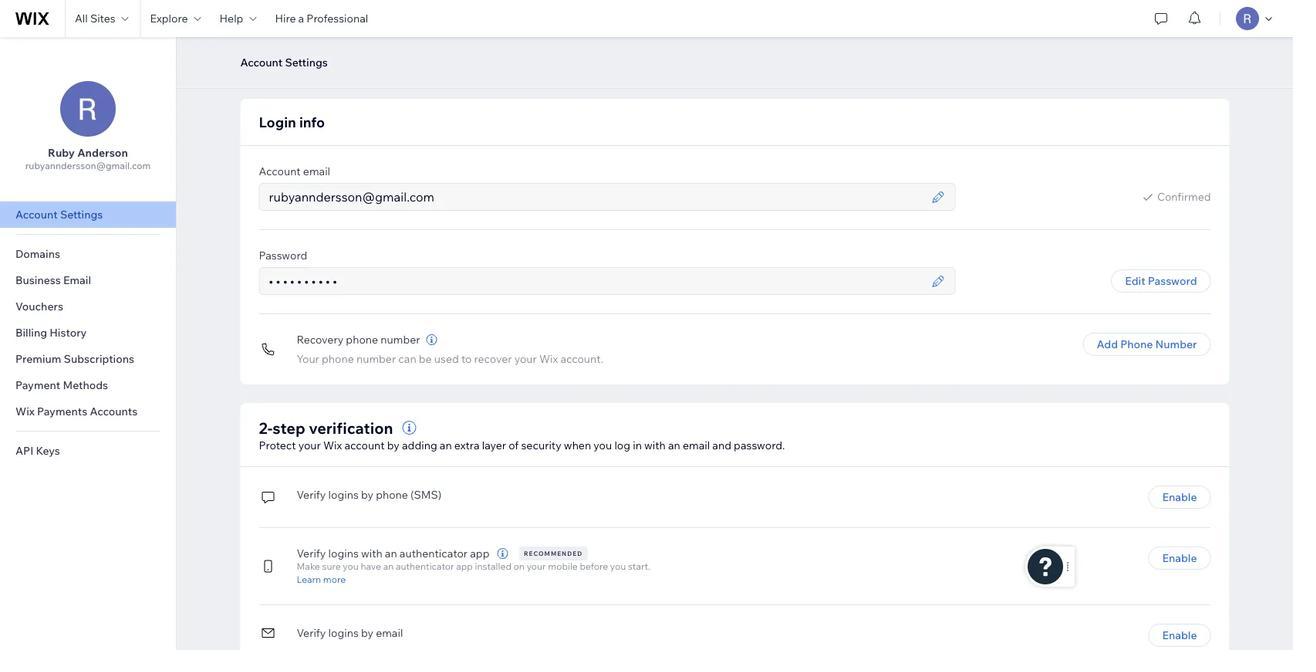 Task type: describe. For each thing, give the bounding box(es) containing it.
business email link
[[0, 267, 176, 293]]

an inside make sure you have an authenticator app installed on your mobile before you start. learn more
[[383, 560, 394, 572]]

by for phone
[[361, 488, 374, 501]]

sure
[[322, 560, 341, 572]]

logins for phone
[[328, 488, 359, 501]]

2 enable button from the top
[[1149, 547, 1212, 570]]

1 horizontal spatial wix
[[323, 438, 342, 452]]

1 horizontal spatial with
[[645, 438, 666, 452]]

you for more
[[610, 560, 626, 572]]

recovery phone number
[[297, 333, 420, 346]]

to
[[462, 352, 472, 366]]

premium subscriptions
[[15, 352, 134, 366]]

2-step verification
[[259, 418, 393, 437]]

states
[[1116, 32, 1148, 46]]

1 vertical spatial your
[[299, 438, 321, 452]]

hire
[[275, 12, 296, 25]]

recovery
[[297, 333, 344, 346]]

have
[[361, 560, 381, 572]]

when
[[564, 438, 591, 452]]

verify for verify logins by phone (sms)
[[297, 488, 326, 501]]

add
[[1097, 337, 1119, 351]]

0 vertical spatial your
[[515, 352, 537, 366]]

log
[[615, 438, 631, 452]]

verify logins by phone (sms)
[[297, 488, 442, 501]]

payments
[[37, 405, 87, 418]]

hire a professional link
[[266, 0, 378, 37]]

your inside make sure you have an authenticator app installed on your mobile before you start. learn more
[[527, 560, 546, 572]]

enable button for verify logins by email
[[1149, 624, 1212, 647]]

payment
[[15, 378, 60, 392]]

your phone number can be used to recover your wix account.
[[297, 352, 604, 366]]

protect your wix account by adding an extra layer of security when you log in with an email and password.
[[259, 438, 785, 452]]

hire a professional
[[275, 12, 368, 25]]

api keys
[[15, 444, 60, 457]]

account settings link
[[0, 201, 176, 228]]

Email address text field
[[264, 184, 928, 210]]

by for email
[[361, 626, 374, 640]]

and
[[713, 438, 732, 452]]

billing
[[15, 326, 47, 339]]

history
[[50, 326, 87, 339]]

account settings for account settings button
[[240, 56, 328, 69]]

number
[[1156, 337, 1198, 351]]

phone
[[1121, 337, 1154, 351]]

1 vertical spatial account
[[259, 164, 301, 178]]

before
[[580, 560, 608, 572]]

edit
[[1126, 274, 1146, 288]]

vouchers link
[[0, 293, 176, 320]]

learn more link
[[297, 572, 651, 586]]

wix payments accounts
[[15, 405, 138, 418]]

an left extra
[[440, 438, 452, 452]]

can
[[399, 352, 417, 366]]

billing history link
[[0, 320, 176, 346]]

wix inside sidebar element
[[15, 405, 35, 418]]

payment methods link
[[0, 372, 176, 398]]

phone for recovery
[[346, 333, 378, 346]]

recommended
[[524, 550, 583, 557]]

of
[[509, 438, 519, 452]]

keys
[[36, 444, 60, 457]]

billing history
[[15, 326, 87, 339]]

extra
[[455, 438, 480, 452]]

rubyanndersson@gmail.com
[[25, 160, 151, 171]]

step
[[273, 418, 306, 437]]

a
[[298, 12, 304, 25]]

logins
[[1102, 48, 1136, 61]]

domains
[[15, 247, 60, 261]]

austin
[[1042, 32, 1075, 46]]

verify logins by email
[[297, 626, 403, 640]]

see
[[1042, 48, 1062, 61]]

all
[[75, 12, 88, 25]]

confirmed
[[1158, 190, 1212, 203]]

number for your
[[357, 352, 396, 366]]

enable for verify logins by email
[[1163, 628, 1198, 642]]

accounts
[[90, 405, 138, 418]]

start.
[[628, 560, 651, 572]]

protect
[[259, 438, 296, 452]]

verification
[[309, 418, 393, 437]]

help button
[[210, 0, 266, 37]]

verify logins with an authenticator app
[[297, 547, 490, 560]]

austin ,united states see recent logins
[[1042, 32, 1148, 61]]

business email
[[15, 273, 91, 287]]

account
[[345, 438, 385, 452]]

info
[[299, 113, 325, 130]]

anderson
[[77, 146, 128, 159]]

on
[[514, 560, 525, 572]]

app inside make sure you have an authenticator app installed on your mobile before you start. learn more
[[456, 560, 473, 572]]

email
[[63, 273, 91, 287]]

,united
[[1077, 32, 1113, 46]]



Task type: vqa. For each thing, say whether or not it's contained in the screenshot.
topmost the logins
yes



Task type: locate. For each thing, give the bounding box(es) containing it.
phone left (sms)
[[376, 488, 408, 501]]

enable
[[1163, 490, 1198, 504], [1163, 551, 1198, 565], [1163, 628, 1198, 642]]

phone down recovery
[[322, 352, 354, 366]]

settings
[[285, 56, 328, 69], [60, 208, 103, 221]]

2 vertical spatial wix
[[323, 438, 342, 452]]

1 vertical spatial verify
[[297, 547, 326, 560]]

account down help button
[[240, 56, 283, 69]]

0 vertical spatial settings
[[285, 56, 328, 69]]

None text field
[[264, 268, 928, 294]]

account down login
[[259, 164, 301, 178]]

0 vertical spatial email
[[303, 164, 330, 178]]

an down verify logins by phone (sms)
[[385, 547, 397, 560]]

number up can
[[381, 333, 420, 346]]

more
[[323, 573, 346, 585]]

phone right recovery
[[346, 333, 378, 346]]

1 vertical spatial password
[[1149, 274, 1198, 288]]

authenticator
[[400, 547, 468, 560], [396, 560, 454, 572]]

password
[[259, 249, 307, 262], [1149, 274, 1198, 288]]

1 vertical spatial wix
[[15, 405, 35, 418]]

professional
[[307, 12, 368, 25]]

settings up domains 'link'
[[60, 208, 103, 221]]

account settings up domains
[[15, 208, 103, 221]]

ruby anderson rubyanndersson@gmail.com
[[25, 146, 151, 171]]

installed
[[475, 560, 512, 572]]

account settings button
[[233, 51, 336, 74]]

0 vertical spatial password
[[259, 249, 307, 262]]

phone for your
[[322, 352, 354, 366]]

0 horizontal spatial settings
[[60, 208, 103, 221]]

account inside account settings button
[[240, 56, 283, 69]]

2 vertical spatial verify
[[297, 626, 326, 640]]

0 vertical spatial verify
[[297, 488, 326, 501]]

0 horizontal spatial password
[[259, 249, 307, 262]]

settings inside button
[[285, 56, 328, 69]]

account for account settings button
[[240, 56, 283, 69]]

1 vertical spatial account settings
[[15, 208, 103, 221]]

your right on at left bottom
[[527, 560, 546, 572]]

2 vertical spatial by
[[361, 626, 374, 640]]

2 vertical spatial account
[[15, 208, 58, 221]]

enable for verify logins by phone (sms)
[[1163, 490, 1198, 504]]

edit password
[[1126, 274, 1198, 288]]

1 verify from the top
[[297, 488, 326, 501]]

wix down 2-step verification
[[323, 438, 342, 452]]

business
[[15, 273, 61, 287]]

you right sure
[[343, 560, 359, 572]]

2 enable from the top
[[1163, 551, 1198, 565]]

number down recovery phone number
[[357, 352, 396, 366]]

2 vertical spatial enable button
[[1149, 624, 1212, 647]]

1 vertical spatial settings
[[60, 208, 103, 221]]

premium subscriptions link
[[0, 346, 176, 372]]

your right recover
[[515, 352, 537, 366]]

2 vertical spatial phone
[[376, 488, 408, 501]]

sidebar element
[[0, 37, 177, 650]]

edit password button
[[1112, 269, 1212, 293]]

2 vertical spatial your
[[527, 560, 546, 572]]

api
[[15, 444, 33, 457]]

account settings for account settings link
[[15, 208, 103, 221]]

verify for verify logins by email
[[297, 626, 326, 640]]

1 vertical spatial with
[[361, 547, 383, 560]]

recent
[[1064, 48, 1100, 61]]

Choose an account name text field
[[264, 27, 562, 53]]

phone
[[346, 333, 378, 346], [322, 352, 354, 366], [376, 488, 408, 501]]

1 vertical spatial logins
[[328, 547, 359, 560]]

make sure you have an authenticator app installed on your mobile before you start. learn more
[[297, 560, 651, 585]]

email down info
[[303, 164, 330, 178]]

1 vertical spatial authenticator
[[396, 560, 454, 572]]

domains link
[[0, 241, 176, 267]]

2 logins from the top
[[328, 547, 359, 560]]

3 enable from the top
[[1163, 628, 1198, 642]]

your
[[515, 352, 537, 366], [299, 438, 321, 452], [527, 560, 546, 572]]

2 vertical spatial logins
[[328, 626, 359, 640]]

1 vertical spatial enable button
[[1149, 547, 1212, 570]]

add phone number
[[1097, 337, 1198, 351]]

logins down more
[[328, 626, 359, 640]]

1 vertical spatial by
[[361, 488, 374, 501]]

you for with
[[594, 438, 612, 452]]

3 logins from the top
[[328, 626, 359, 640]]

0 vertical spatial enable
[[1163, 490, 1198, 504]]

verify down "learn"
[[297, 626, 326, 640]]

enable button for verify logins by phone (sms)
[[1149, 486, 1212, 509]]

add phone number button
[[1084, 333, 1212, 356]]

verify for verify logins with an authenticator app
[[297, 547, 326, 560]]

all sites
[[75, 12, 115, 25]]

adding
[[402, 438, 437, 452]]

payment methods
[[15, 378, 108, 392]]

account email
[[259, 164, 330, 178]]

methods
[[63, 378, 108, 392]]

2 horizontal spatial email
[[683, 438, 710, 452]]

enable button
[[1149, 486, 1212, 509], [1149, 547, 1212, 570], [1149, 624, 1212, 647]]

1 enable from the top
[[1163, 490, 1198, 504]]

authenticator down the verify logins with an authenticator app
[[396, 560, 454, 572]]

0 vertical spatial authenticator
[[400, 547, 468, 560]]

app
[[470, 547, 490, 560], [456, 560, 473, 572]]

with right in
[[645, 438, 666, 452]]

account inside account settings link
[[15, 208, 58, 221]]

used
[[434, 352, 459, 366]]

1 vertical spatial email
[[683, 438, 710, 452]]

wix
[[540, 352, 558, 366], [15, 405, 35, 418], [323, 438, 342, 452]]

your down 2-step verification
[[299, 438, 321, 452]]

subscriptions
[[64, 352, 134, 366]]

authenticator up make sure you have an authenticator app installed on your mobile before you start. learn more
[[400, 547, 468, 560]]

1 vertical spatial number
[[357, 352, 396, 366]]

logins for an
[[328, 547, 359, 560]]

premium
[[15, 352, 61, 366]]

0 horizontal spatial email
[[303, 164, 330, 178]]

with up have
[[361, 547, 383, 560]]

you left log
[[594, 438, 612, 452]]

2 vertical spatial enable
[[1163, 628, 1198, 642]]

an right in
[[669, 438, 681, 452]]

security
[[521, 438, 562, 452]]

learn
[[297, 573, 321, 585]]

0 horizontal spatial wix
[[15, 405, 35, 418]]

sites
[[90, 12, 115, 25]]

account settings
[[240, 56, 328, 69], [15, 208, 103, 221]]

make
[[297, 560, 320, 572]]

mobile
[[548, 560, 578, 572]]

1 vertical spatial app
[[456, 560, 473, 572]]

1 vertical spatial phone
[[322, 352, 354, 366]]

0 horizontal spatial account settings
[[15, 208, 103, 221]]

1 horizontal spatial account settings
[[240, 56, 328, 69]]

3 enable button from the top
[[1149, 624, 1212, 647]]

in
[[633, 438, 642, 452]]

verify down 2-step verification
[[297, 488, 326, 501]]

settings inside sidebar element
[[60, 208, 103, 221]]

vouchers
[[15, 300, 63, 313]]

password inside button
[[1149, 274, 1198, 288]]

settings for account settings button
[[285, 56, 328, 69]]

None field
[[619, 27, 934, 53]]

0 vertical spatial by
[[387, 438, 400, 452]]

password.
[[734, 438, 785, 452]]

login
[[259, 113, 296, 130]]

2 verify from the top
[[297, 547, 326, 560]]

0 vertical spatial wix
[[540, 352, 558, 366]]

1 horizontal spatial password
[[1149, 274, 1198, 288]]

email left and
[[683, 438, 710, 452]]

0 vertical spatial enable button
[[1149, 486, 1212, 509]]

recover
[[474, 352, 512, 366]]

email
[[303, 164, 330, 178], [683, 438, 710, 452], [376, 626, 403, 640]]

wix down payment
[[15, 405, 35, 418]]

email down have
[[376, 626, 403, 640]]

account
[[240, 56, 283, 69], [259, 164, 301, 178], [15, 208, 58, 221]]

0 vertical spatial account settings
[[240, 56, 328, 69]]

app up the installed in the left of the page
[[470, 547, 490, 560]]

logins up sure
[[328, 547, 359, 560]]

by down account
[[361, 488, 374, 501]]

1 enable button from the top
[[1149, 486, 1212, 509]]

logins for email
[[328, 626, 359, 640]]

(sms)
[[411, 488, 442, 501]]

2 horizontal spatial wix
[[540, 352, 558, 366]]

1 logins from the top
[[328, 488, 359, 501]]

3 verify from the top
[[297, 626, 326, 640]]

settings down a
[[285, 56, 328, 69]]

0 vertical spatial number
[[381, 333, 420, 346]]

1 horizontal spatial settings
[[285, 56, 328, 69]]

account settings inside sidebar element
[[15, 208, 103, 221]]

authenticator inside make sure you have an authenticator app installed on your mobile before you start. learn more
[[396, 560, 454, 572]]

0 vertical spatial phone
[[346, 333, 378, 346]]

2 vertical spatial email
[[376, 626, 403, 640]]

2-
[[259, 418, 273, 437]]

0 vertical spatial with
[[645, 438, 666, 452]]

login info
[[259, 113, 325, 130]]

your
[[297, 352, 320, 366]]

layer
[[482, 438, 506, 452]]

you
[[594, 438, 612, 452], [343, 560, 359, 572], [610, 560, 626, 572]]

0 vertical spatial account
[[240, 56, 283, 69]]

you left start.
[[610, 560, 626, 572]]

wix payments accounts link
[[0, 398, 176, 425]]

by down have
[[361, 626, 374, 640]]

1 vertical spatial enable
[[1163, 551, 1198, 565]]

account settings inside button
[[240, 56, 328, 69]]

an down the verify logins with an authenticator app
[[383, 560, 394, 572]]

1 horizontal spatial email
[[376, 626, 403, 640]]

see recent logins button
[[1042, 48, 1212, 62]]

account for account settings link
[[15, 208, 58, 221]]

0 horizontal spatial with
[[361, 547, 383, 560]]

verify up make
[[297, 547, 326, 560]]

wix left account.
[[540, 352, 558, 366]]

account settings down hire
[[240, 56, 328, 69]]

an
[[440, 438, 452, 452], [669, 438, 681, 452], [385, 547, 397, 560], [383, 560, 394, 572]]

settings for account settings link
[[60, 208, 103, 221]]

0 vertical spatial app
[[470, 547, 490, 560]]

help
[[220, 12, 243, 25]]

number for recovery
[[381, 333, 420, 346]]

explore
[[150, 12, 188, 25]]

by left adding
[[387, 438, 400, 452]]

account up domains
[[15, 208, 58, 221]]

be
[[419, 352, 432, 366]]

logins down account
[[328, 488, 359, 501]]

app left the installed in the left of the page
[[456, 560, 473, 572]]

0 vertical spatial logins
[[328, 488, 359, 501]]



